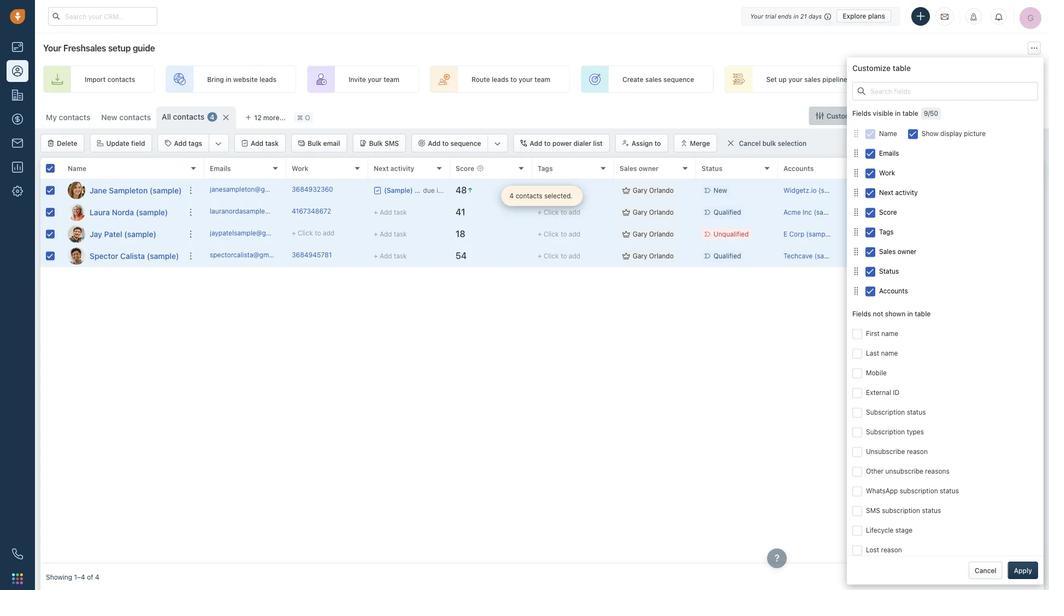 Task type: describe. For each thing, give the bounding box(es) containing it.
score inside score button
[[879, 208, 897, 216]]

route
[[472, 75, 490, 83]]

cancel bulk selection
[[739, 140, 807, 147]]

angle down image
[[494, 138, 501, 149]]

bulk email
[[308, 139, 340, 147]]

add to power dialer list
[[530, 139, 603, 147]]

unsubscribe
[[866, 448, 905, 455]]

techcave (sample) link
[[784, 252, 842, 260]]

e corp (sample) link
[[784, 230, 834, 238]]

name row
[[40, 158, 204, 180]]

contacts up field
[[119, 113, 151, 122]]

website
[[233, 75, 258, 83]]

4167348672 link
[[292, 206, 331, 218]]

add tags
[[174, 139, 202, 147]]

press space to deselect this row. row containing spector calista (sample)
[[40, 245, 204, 267]]

show display picture
[[922, 130, 986, 137]]

acme inc (sample) link
[[784, 208, 841, 216]]

external id
[[866, 389, 900, 396]]

work inside button
[[879, 169, 895, 177]]

types
[[907, 428, 924, 436]]

bulk sms
[[369, 139, 399, 147]]

⌘ o
[[297, 114, 310, 121]]

angle down image
[[215, 138, 222, 149]]

fields for fields visible in table 9 / 50
[[853, 110, 871, 117]]

subscription for sms
[[882, 507, 920, 514]]

new for new contacts
[[101, 113, 117, 122]]

j image
[[68, 225, 85, 243]]

status for sms subscription status
[[922, 507, 941, 514]]

bring
[[207, 75, 224, 83]]

to inside add to power dialer list button
[[544, 139, 551, 147]]

next activity button
[[853, 183, 1038, 202]]

task for 54
[[394, 252, 407, 260]]

0 vertical spatial next
[[374, 164, 389, 172]]

cell for 54
[[860, 245, 1044, 267]]

unsubscribe reason
[[866, 448, 928, 455]]

task inside button
[[265, 139, 279, 147]]

more...
[[263, 114, 286, 121]]

last
[[866, 349, 879, 357]]

unqualified
[[714, 230, 749, 238]]

add for 41
[[569, 208, 580, 216]]

up
[[779, 75, 787, 83]]

container_wx8msf4aqz5i3rn1 image inside tags button
[[853, 228, 860, 236]]

subscription for subscription status
[[866, 408, 905, 416]]

first name
[[866, 330, 898, 337]]

sequence for add to sequence
[[451, 139, 481, 147]]

trial
[[765, 13, 776, 20]]

explore plans
[[843, 12, 885, 20]]

assign to
[[632, 139, 661, 147]]

setup
[[108, 43, 131, 53]]

tags inside tags button
[[879, 228, 894, 236]]

merge
[[690, 139, 710, 147]]

container_wx8msf4aqz5i3rn1 image inside status button
[[853, 267, 860, 275]]

3 your from the left
[[789, 75, 803, 83]]

50
[[930, 110, 938, 117]]

row group containing 48
[[204, 180, 1044, 267]]

my contacts
[[46, 113, 90, 122]]

jane sampleton (sample) link
[[90, 185, 182, 196]]

in right shown
[[907, 310, 913, 317]]

techcave
[[784, 252, 813, 260]]

all contacts 4
[[162, 112, 214, 121]]

sales inside button
[[879, 248, 896, 255]]

name inside column header
[[68, 164, 86, 172]]

whatsapp subscription status
[[866, 487, 959, 495]]

emails button
[[853, 143, 1038, 163]]

acme
[[784, 208, 801, 216]]

add tags button
[[158, 134, 209, 152]]

container_wx8msf4aqz5i3rn1 image inside emails button
[[853, 149, 860, 157]]

activity inside button
[[895, 189, 918, 196]]

tags inside grid
[[538, 164, 553, 172]]

reason for lost reason
[[881, 546, 902, 554]]

gary orlando for 41
[[633, 208, 674, 216]]

work button
[[853, 163, 1038, 183]]

lauranordasample@gmail.com
[[210, 207, 303, 215]]

3684932360 link
[[292, 185, 333, 196]]

sales inside grid
[[620, 164, 637, 172]]

1 your from the left
[[368, 75, 382, 83]]

0 horizontal spatial score
[[456, 164, 474, 172]]

display
[[941, 130, 962, 137]]

2 sales from the left
[[804, 75, 821, 83]]

of
[[87, 573, 93, 581]]

gary orlando for 54
[[633, 252, 674, 260]]

lost reason
[[866, 546, 902, 554]]

plans
[[868, 12, 885, 20]]

+ add task for 41
[[374, 208, 407, 216]]

acme inc (sample)
[[784, 208, 841, 216]]

sampleton
[[109, 186, 148, 195]]

invite your team link
[[307, 66, 419, 93]]

4 inside the all contacts 4
[[210, 113, 214, 121]]

1 gary orlando from the top
[[633, 187, 674, 194]]

customize table button
[[809, 107, 885, 125]]

id
[[893, 389, 900, 396]]

import contacts for import contacts link
[[85, 75, 135, 83]]

(sample) for laura norda (sample)
[[136, 208, 168, 217]]

invite your team
[[349, 75, 399, 83]]

4 contacts selected.
[[510, 192, 573, 200]]

spectorcalista@gmail.com 3684945781
[[210, 251, 332, 259]]

s image
[[68, 247, 85, 265]]

freshsales
[[63, 43, 106, 53]]

jaypatelsample@gmail.com link
[[210, 228, 294, 240]]

set up your sales pipeline link
[[725, 66, 867, 93]]

subscription for subscription types
[[866, 428, 905, 436]]

your for your freshsales setup guide
[[43, 43, 61, 53]]

(sample) for jay patel (sample)
[[124, 230, 156, 239]]

jay
[[90, 230, 102, 239]]

qualified for 54
[[714, 252, 741, 260]]

owner inside button
[[898, 248, 917, 255]]

add inside "button"
[[428, 139, 441, 147]]

(sample) down e corp (sample) link
[[815, 252, 842, 260]]

apply
[[1014, 567, 1032, 574]]

your freshsales setup guide
[[43, 43, 155, 53]]

email image
[[941, 12, 949, 21]]

emails inside button
[[879, 149, 899, 157]]

widgetz.io (sample) link
[[784, 187, 846, 194]]

contacts down setup
[[107, 75, 135, 83]]

picture
[[964, 130, 986, 137]]

guide
[[133, 43, 155, 53]]

18
[[456, 229, 465, 239]]

add task button
[[234, 134, 286, 152]]

laura norda (sample) link
[[90, 207, 168, 218]]

1 team from the left
[[384, 75, 399, 83]]

freshworks switcher image
[[12, 573, 23, 584]]

3684932360
[[292, 185, 333, 193]]

jane
[[90, 186, 107, 195]]

name for last name
[[881, 349, 898, 357]]

48
[[456, 185, 467, 195]]

+ click to add for 18
[[538, 230, 580, 238]]

1 orlando from the top
[[649, 187, 674, 194]]

not
[[873, 310, 883, 317]]

orlando for 54
[[649, 252, 674, 260]]

jane sampleton (sample)
[[90, 186, 182, 195]]

status for whatsapp subscription status
[[940, 487, 959, 495]]

fields visible in table 9 / 50
[[853, 110, 938, 117]]

reason for unsubscribe reason
[[907, 448, 928, 455]]

jaypatelsample@gmail.com
[[210, 229, 294, 237]]

1 + click to add from the top
[[538, 187, 580, 194]]

0 vertical spatial customize table
[[853, 64, 911, 73]]

lauranordasample@gmail.com link
[[210, 206, 303, 218]]

janesampleton@gmail.com link
[[210, 185, 293, 196]]

1 cell from the top
[[860, 180, 1044, 201]]

spector calista (sample) link
[[90, 251, 179, 261]]

container_wx8msf4aqz5i3rn1 image inside customize table button
[[816, 112, 824, 120]]

+ click to add for 54
[[538, 252, 580, 260]]

showing 1–4 of 4
[[46, 573, 99, 581]]

task for 18
[[394, 230, 407, 238]]

assign to button
[[615, 134, 668, 152]]

external
[[866, 389, 891, 396]]

gary for 18
[[633, 230, 647, 238]]

(sample) for acme inc (sample)
[[814, 208, 841, 216]]

0 vertical spatial customize
[[853, 64, 891, 73]]

your trial ends in 21 days
[[750, 13, 822, 20]]

subscription for whatsapp
[[900, 487, 938, 495]]

1 sales from the left
[[645, 75, 662, 83]]

contacts right all
[[173, 112, 205, 121]]

/
[[928, 110, 930, 117]]

cancel for cancel bulk selection
[[739, 140, 761, 147]]

techcave (sample)
[[784, 252, 842, 260]]

cancel for cancel
[[975, 567, 997, 574]]

unsubscribe
[[886, 467, 923, 475]]

next activity inside grid
[[374, 164, 414, 172]]

j image
[[68, 182, 85, 199]]

sequence for create sales sequence
[[664, 75, 694, 83]]

email
[[323, 139, 340, 147]]

+ add task for 18
[[374, 230, 407, 238]]

add tags group
[[158, 134, 229, 152]]

set
[[766, 75, 777, 83]]

Search your CRM... text field
[[48, 7, 157, 26]]



Task type: locate. For each thing, give the bounding box(es) containing it.
0 vertical spatial fields
[[853, 110, 871, 117]]

1 vertical spatial sequence
[[451, 139, 481, 147]]

emails down angle down icon
[[210, 164, 231, 172]]

0 horizontal spatial your
[[43, 43, 61, 53]]

(sample) right corp
[[806, 230, 834, 238]]

2 + click to add from the top
[[538, 208, 580, 216]]

1 vertical spatial accounts
[[879, 287, 908, 295]]

0 horizontal spatial tags
[[538, 164, 553, 172]]

orlando for 18
[[649, 230, 674, 238]]

subscription down external id
[[866, 408, 905, 416]]

0 horizontal spatial next activity
[[374, 164, 414, 172]]

contacts up display
[[928, 112, 956, 120]]

0 horizontal spatial status
[[702, 164, 723, 172]]

(sample) right inc
[[814, 208, 841, 216]]

1 horizontal spatial your
[[519, 75, 533, 83]]

next
[[374, 164, 389, 172], [879, 189, 894, 196]]

0 horizontal spatial reason
[[881, 546, 902, 554]]

cell up sales owner button
[[860, 202, 1044, 223]]

in right bring
[[226, 75, 231, 83]]

press space to deselect this row. row containing 18
[[204, 224, 1044, 245]]

1 leads from the left
[[260, 75, 276, 83]]

tags
[[538, 164, 553, 172], [879, 228, 894, 236]]

l image
[[68, 204, 85, 221]]

4 right all contacts link
[[210, 113, 214, 121]]

status up types
[[907, 408, 926, 416]]

status
[[702, 164, 723, 172], [879, 267, 899, 275]]

customize table inside button
[[827, 112, 878, 120]]

0 vertical spatial next activity
[[374, 164, 414, 172]]

reason down types
[[907, 448, 928, 455]]

row group containing jane sampleton (sample)
[[40, 180, 204, 267]]

import
[[85, 75, 106, 83], [905, 112, 926, 120]]

cancel left the apply
[[975, 567, 997, 574]]

+ click to add for 41
[[538, 208, 580, 216]]

0 vertical spatial qualified
[[714, 208, 741, 216]]

1 vertical spatial next
[[879, 189, 894, 196]]

0 vertical spatial import
[[85, 75, 106, 83]]

1 horizontal spatial import contacts
[[905, 112, 956, 120]]

name right first
[[882, 330, 898, 337]]

3 orlando from the top
[[649, 230, 674, 238]]

1 vertical spatial reason
[[881, 546, 902, 554]]

1 vertical spatial sms
[[866, 507, 880, 514]]

owner down tags button
[[898, 248, 917, 255]]

1 horizontal spatial 4
[[210, 113, 214, 121]]

press space to deselect this row. row containing jane sampleton (sample)
[[40, 180, 204, 202]]

0 vertical spatial 4
[[210, 113, 214, 121]]

1 vertical spatial customize table
[[827, 112, 878, 120]]

bulk right email
[[369, 139, 383, 147]]

customize inside customize table button
[[827, 112, 860, 120]]

2 horizontal spatial your
[[789, 75, 803, 83]]

accounts up the widgetz.io in the right of the page
[[784, 164, 814, 172]]

0 horizontal spatial 4
[[95, 573, 99, 581]]

import contacts inside button
[[905, 112, 956, 120]]

4 right of
[[95, 573, 99, 581]]

subscription up the unsubscribe
[[866, 428, 905, 436]]

+
[[538, 187, 542, 194], [538, 208, 542, 216], [374, 208, 378, 216], [292, 229, 296, 237], [538, 230, 542, 238], [374, 230, 378, 238], [538, 252, 542, 260], [374, 252, 378, 260]]

work inside grid
[[292, 164, 308, 172]]

12 more... button
[[239, 110, 292, 125]]

1 horizontal spatial leads
[[492, 75, 509, 83]]

press space to deselect this row. row containing 41
[[204, 202, 1044, 224]]

new up unqualified
[[714, 187, 727, 194]]

1 qualified from the top
[[714, 208, 741, 216]]

apply button
[[1008, 562, 1038, 579]]

import contacts link
[[43, 66, 155, 93]]

lifecycle
[[866, 526, 894, 534]]

add to sequence
[[428, 139, 481, 147]]

widgetz.io
[[784, 187, 817, 194]]

gary
[[633, 187, 647, 194], [633, 208, 647, 216], [633, 230, 647, 238], [633, 252, 647, 260]]

1 vertical spatial status
[[940, 487, 959, 495]]

contacts inside button
[[928, 112, 956, 120]]

add
[[920, 75, 932, 83], [174, 139, 187, 147], [251, 139, 263, 147], [428, 139, 441, 147], [530, 139, 542, 147], [380, 208, 392, 216], [380, 230, 392, 238], [380, 252, 392, 260]]

1 horizontal spatial tags
[[879, 228, 894, 236]]

reason
[[907, 448, 928, 455], [881, 546, 902, 554]]

1 vertical spatial subscription
[[866, 428, 905, 436]]

0 vertical spatial status
[[907, 408, 926, 416]]

1 vertical spatial your
[[43, 43, 61, 53]]

to inside assign to button
[[655, 139, 661, 147]]

leads right route
[[492, 75, 509, 83]]

(sample) inside 'link'
[[124, 230, 156, 239]]

0 horizontal spatial sales
[[645, 75, 662, 83]]

import down your freshsales setup guide
[[85, 75, 106, 83]]

1 horizontal spatial sales owner
[[879, 248, 917, 255]]

2 + add task from the top
[[374, 230, 407, 238]]

your right invite
[[368, 75, 382, 83]]

bulk for bulk sms
[[369, 139, 383, 147]]

next activity down work button
[[879, 189, 918, 196]]

next inside button
[[879, 189, 894, 196]]

sequence right create
[[664, 75, 694, 83]]

1 vertical spatial cancel
[[975, 567, 997, 574]]

qualified down unqualified
[[714, 252, 741, 260]]

1 horizontal spatial score
[[879, 208, 897, 216]]

contacts right my at the left top of the page
[[59, 113, 90, 122]]

fields left not
[[853, 310, 871, 317]]

whatsapp
[[866, 487, 898, 495]]

gary for 54
[[633, 252, 647, 260]]

container_wx8msf4aqz5i3rn1 image
[[858, 87, 866, 95], [853, 130, 860, 137], [853, 169, 860, 177], [374, 187, 381, 194], [622, 187, 630, 194], [853, 208, 860, 216], [622, 230, 630, 238], [853, 267, 860, 275], [853, 287, 860, 295]]

sales owner inside grid
[[620, 164, 659, 172]]

2 your from the left
[[519, 75, 533, 83]]

1 vertical spatial name
[[68, 164, 86, 172]]

lifecycle stage
[[866, 526, 913, 534]]

ends
[[778, 13, 792, 20]]

container_wx8msf4aqz5i3rn1 image inside score button
[[853, 208, 860, 216]]

container_wx8msf4aqz5i3rn1 image
[[816, 112, 824, 120], [727, 139, 735, 147], [853, 149, 860, 157], [853, 189, 860, 196], [622, 208, 630, 216], [853, 228, 860, 236], [853, 248, 860, 255], [622, 252, 630, 260]]

2 cell from the top
[[860, 202, 1044, 223]]

show
[[922, 130, 939, 137]]

cancel left bulk
[[739, 140, 761, 147]]

(sample) for e corp (sample)
[[806, 230, 834, 238]]

owner inside grid
[[639, 164, 659, 172]]

1 gary from the top
[[633, 187, 647, 194]]

sales left the pipeline at the right of page
[[804, 75, 821, 83]]

reasons
[[925, 467, 950, 475]]

contacts left selected.
[[516, 192, 543, 200]]

0 horizontal spatial sms
[[385, 139, 399, 147]]

gary orlando for 18
[[633, 230, 674, 238]]

subscription up stage
[[882, 507, 920, 514]]

name down visible on the right top
[[879, 130, 897, 137]]

import left /
[[905, 112, 926, 120]]

0 horizontal spatial accounts
[[784, 164, 814, 172]]

0 vertical spatial status
[[702, 164, 723, 172]]

qualified for 41
[[714, 208, 741, 216]]

qualified up unqualified
[[714, 208, 741, 216]]

press space to deselect this row. row containing jay patel (sample)
[[40, 224, 204, 245]]

1 horizontal spatial your
[[750, 13, 764, 20]]

4 orlando from the top
[[649, 252, 674, 260]]

0 horizontal spatial new
[[101, 113, 117, 122]]

tags button
[[853, 222, 1038, 242]]

import inside import contacts link
[[85, 75, 106, 83]]

(sample) for spector calista (sample)
[[147, 251, 179, 260]]

1 horizontal spatial new
[[714, 187, 727, 194]]

2 horizontal spatial 4
[[510, 192, 514, 200]]

activity
[[390, 164, 414, 172], [895, 189, 918, 196]]

import for import contacts link
[[85, 75, 106, 83]]

cell
[[860, 180, 1044, 201], [860, 202, 1044, 223], [860, 224, 1044, 245], [860, 245, 1044, 267]]

customize table
[[853, 64, 911, 73], [827, 112, 878, 120]]

1 subscription from the top
[[866, 408, 905, 416]]

phone element
[[7, 543, 28, 565]]

1 vertical spatial qualified
[[714, 252, 741, 260]]

sales owner down assign to button
[[620, 164, 659, 172]]

update field
[[106, 139, 145, 147]]

4 gary from the top
[[633, 252, 647, 260]]

4 inside grid
[[510, 192, 514, 200]]

your
[[368, 75, 382, 83], [519, 75, 533, 83], [789, 75, 803, 83]]

sms inside button
[[385, 139, 399, 147]]

41
[[456, 207, 465, 217]]

owner down the assign to
[[639, 164, 659, 172]]

selection
[[778, 140, 807, 147]]

2 leads from the left
[[492, 75, 509, 83]]

to inside add to sequence "button"
[[442, 139, 449, 147]]

2 team from the left
[[535, 75, 550, 83]]

0 vertical spatial + add task
[[374, 208, 407, 216]]

task for 41
[[394, 208, 407, 216]]

3 + click to add from the top
[[538, 230, 580, 238]]

0 vertical spatial sales owner
[[620, 164, 659, 172]]

0 vertical spatial tags
[[538, 164, 553, 172]]

4 left selected.
[[510, 192, 514, 200]]

explore
[[843, 12, 866, 20]]

0 vertical spatial cancel
[[739, 140, 761, 147]]

1 horizontal spatial reason
[[907, 448, 928, 455]]

0 horizontal spatial bulk
[[308, 139, 321, 147]]

status down reasons on the right of page
[[940, 487, 959, 495]]

0 vertical spatial emails
[[879, 149, 899, 157]]

assign
[[632, 139, 653, 147]]

add for 18
[[569, 230, 580, 238]]

0 horizontal spatial owner
[[639, 164, 659, 172]]

press space to deselect this row. row containing laura norda (sample)
[[40, 202, 204, 224]]

0 vertical spatial subscription
[[900, 487, 938, 495]]

in
[[794, 13, 799, 20], [226, 75, 231, 83], [895, 110, 901, 117], [907, 310, 913, 317]]

1 horizontal spatial sms
[[866, 507, 880, 514]]

1 horizontal spatial next activity
[[879, 189, 918, 196]]

subscription types
[[866, 428, 924, 436]]

cell for 18
[[860, 224, 1044, 245]]

1 vertical spatial name
[[881, 349, 898, 357]]

emails down visible on the right top
[[879, 149, 899, 157]]

route leads to your team link
[[430, 66, 570, 93]]

in left 21
[[794, 13, 799, 20]]

new inside row group
[[714, 187, 727, 194]]

status up fields not shown in table
[[879, 267, 899, 275]]

explore plans link
[[837, 10, 891, 23]]

customize table down the pipeline at the right of page
[[827, 112, 878, 120]]

1 vertical spatial activity
[[895, 189, 918, 196]]

bulk for bulk email
[[308, 139, 321, 147]]

name column header
[[62, 158, 204, 180]]

container_wx8msf4aqz5i3rn1 image inside next activity button
[[853, 189, 860, 196]]

import contacts for import contacts button
[[905, 112, 956, 120]]

add to sequence button
[[412, 134, 488, 152]]

all contacts link
[[162, 111, 205, 122]]

1–4
[[74, 573, 85, 581]]

status down whatsapp subscription status at the right of the page
[[922, 507, 941, 514]]

1 vertical spatial tags
[[879, 228, 894, 236]]

container_wx8msf4aqz5i3rn1 image inside sales owner button
[[853, 248, 860, 255]]

1 horizontal spatial sequence
[[664, 75, 694, 83]]

0 horizontal spatial cancel
[[739, 140, 761, 147]]

Search fields field
[[853, 82, 1038, 101]]

fields not shown in table
[[853, 310, 931, 317]]

0 vertical spatial sequence
[[664, 75, 694, 83]]

add inside group
[[174, 139, 187, 147]]

activity down work button
[[895, 189, 918, 196]]

4 + click to add from the top
[[538, 252, 580, 260]]

1 horizontal spatial next
[[879, 189, 894, 196]]

customize down the pipeline at the right of page
[[827, 112, 860, 120]]

2 vertical spatial status
[[922, 507, 941, 514]]

1 row group from the left
[[40, 180, 204, 267]]

2 orlando from the top
[[649, 208, 674, 216]]

1 fields from the top
[[853, 110, 871, 117]]

reason right lost
[[881, 546, 902, 554]]

1 horizontal spatial emails
[[879, 149, 899, 157]]

spectorcalista@gmail.com link
[[210, 250, 291, 262]]

1 vertical spatial new
[[714, 187, 727, 194]]

e
[[784, 230, 788, 238]]

2 vertical spatial 4
[[95, 573, 99, 581]]

0 vertical spatial score
[[456, 164, 474, 172]]

0 vertical spatial reason
[[907, 448, 928, 455]]

customize table up visible on the right top
[[853, 64, 911, 73]]

import contacts up show
[[905, 112, 956, 120]]

1 vertical spatial status
[[879, 267, 899, 275]]

0 horizontal spatial sequence
[[451, 139, 481, 147]]

0 vertical spatial new
[[101, 113, 117, 122]]

in right visible on the right top
[[895, 110, 901, 117]]

3 gary from the top
[[633, 230, 647, 238]]

3 cell from the top
[[860, 224, 1044, 245]]

to inside route leads to your team link
[[511, 75, 517, 83]]

sales owner button
[[853, 242, 1038, 261]]

press space to deselect this row. row containing 48
[[204, 180, 1044, 202]]

0 horizontal spatial sales
[[620, 164, 637, 172]]

1 horizontal spatial import
[[905, 112, 926, 120]]

0 vertical spatial subscription
[[866, 408, 905, 416]]

janesampleton@gmail.com 3684932360
[[210, 185, 333, 193]]

1 vertical spatial + add task
[[374, 230, 407, 238]]

name up j icon on the left top of page
[[68, 164, 86, 172]]

accounts up shown
[[879, 287, 908, 295]]

new contacts
[[101, 113, 151, 122]]

bulk left email
[[308, 139, 321, 147]]

1 vertical spatial emails
[[210, 164, 231, 172]]

9
[[924, 110, 928, 117]]

2 bulk from the left
[[369, 139, 383, 147]]

click for 18
[[544, 230, 559, 238]]

0 vertical spatial sales
[[620, 164, 637, 172]]

(sample) right calista
[[147, 251, 179, 260]]

1 vertical spatial import contacts
[[905, 112, 956, 120]]

import contacts down setup
[[85, 75, 135, 83]]

(sample) up acme inc (sample) link
[[819, 187, 846, 194]]

(sample) down jane sampleton (sample) link
[[136, 208, 168, 217]]

name right the last
[[881, 349, 898, 357]]

2 qualified from the top
[[714, 252, 741, 260]]

grid containing 48
[[40, 157, 1044, 564]]

(sample) for jane sampleton (sample)
[[150, 186, 182, 195]]

1 vertical spatial subscription
[[882, 507, 920, 514]]

4 gary orlando from the top
[[633, 252, 674, 260]]

status inside button
[[879, 267, 899, 275]]

2 gary orlando from the top
[[633, 208, 674, 216]]

1 + add task from the top
[[374, 208, 407, 216]]

1 vertical spatial score
[[879, 208, 897, 216]]

leads
[[260, 75, 276, 83], [492, 75, 509, 83]]

o
[[305, 114, 310, 121]]

0 horizontal spatial your
[[368, 75, 382, 83]]

spector calista (sample)
[[90, 251, 179, 260]]

orlando for 41
[[649, 208, 674, 216]]

0 vertical spatial activity
[[390, 164, 414, 172]]

0 vertical spatial owner
[[639, 164, 659, 172]]

subscription status
[[866, 408, 926, 416]]

spectorcalista@gmail.com
[[210, 251, 291, 259]]

click for 41
[[544, 208, 559, 216]]

0 horizontal spatial leads
[[260, 75, 276, 83]]

gary for 41
[[633, 208, 647, 216]]

sequence inside "button"
[[451, 139, 481, 147]]

grid
[[40, 157, 1044, 564]]

row group
[[40, 180, 204, 267], [204, 180, 1044, 267]]

list
[[593, 139, 603, 147]]

table inside button
[[862, 112, 878, 120]]

2 row group from the left
[[204, 180, 1044, 267]]

1 horizontal spatial bulk
[[369, 139, 383, 147]]

0 vertical spatial your
[[750, 13, 764, 20]]

2 fields from the top
[[853, 310, 871, 317]]

status inside grid
[[702, 164, 723, 172]]

your for your trial ends in 21 days
[[750, 13, 764, 20]]

1 horizontal spatial sales
[[879, 248, 896, 255]]

3 + add task from the top
[[374, 252, 407, 260]]

fields left visible on the right top
[[853, 110, 871, 117]]

your left trial
[[750, 13, 764, 20]]

your right route
[[519, 75, 533, 83]]

contacts
[[107, 75, 135, 83], [928, 112, 956, 120], [173, 112, 205, 121], [59, 113, 90, 122], [119, 113, 151, 122], [516, 192, 543, 200]]

1 bulk from the left
[[308, 139, 321, 147]]

(sample) up the spector calista (sample)
[[124, 230, 156, 239]]

activity down bulk sms
[[390, 164, 414, 172]]

+ add task for 54
[[374, 252, 407, 260]]

sequence left angle down image at the top left of page
[[451, 139, 481, 147]]

0 horizontal spatial sales owner
[[620, 164, 659, 172]]

fields for fields not shown in table
[[853, 310, 871, 317]]

import for import contacts button
[[905, 112, 926, 120]]

add to sequence group
[[412, 134, 508, 152]]

power
[[552, 139, 572, 147]]

customize up visible on the right top
[[853, 64, 891, 73]]

stage
[[896, 526, 913, 534]]

all
[[162, 112, 171, 121]]

click for 54
[[544, 252, 559, 260]]

lost
[[866, 546, 879, 554]]

emails
[[879, 149, 899, 157], [210, 164, 231, 172]]

import contacts button
[[890, 107, 961, 125]]

2 vertical spatial + add task
[[374, 252, 407, 260]]

click
[[544, 187, 559, 194], [544, 208, 559, 216], [298, 229, 313, 237], [544, 230, 559, 238], [544, 252, 559, 260]]

status button
[[853, 261, 1038, 281]]

sms
[[385, 139, 399, 147], [866, 507, 880, 514]]

0 horizontal spatial work
[[292, 164, 308, 172]]

patel
[[104, 230, 122, 239]]

your right up
[[789, 75, 803, 83]]

new for new
[[714, 187, 727, 194]]

bring in website leads
[[207, 75, 276, 83]]

corp
[[789, 230, 805, 238]]

task
[[265, 139, 279, 147], [394, 208, 407, 216], [394, 230, 407, 238], [394, 252, 407, 260]]

merge button
[[674, 134, 717, 152]]

sales owner inside button
[[879, 248, 917, 255]]

next activity down bulk sms
[[374, 164, 414, 172]]

cell down tags button
[[860, 245, 1044, 267]]

cancel button
[[969, 562, 1003, 579]]

1 horizontal spatial activity
[[895, 189, 918, 196]]

0 horizontal spatial import contacts
[[85, 75, 135, 83]]

0 horizontal spatial import
[[85, 75, 106, 83]]

press space to deselect this row. row containing 54
[[204, 245, 1044, 267]]

create sales sequence link
[[581, 66, 714, 93]]

jaypatelsample@gmail.com + click to add
[[210, 229, 335, 237]]

0 vertical spatial name
[[882, 330, 898, 337]]

0 horizontal spatial next
[[374, 164, 389, 172]]

container_wx8msf4aqz5i3rn1 image inside work button
[[853, 169, 860, 177]]

1 vertical spatial owner
[[898, 248, 917, 255]]

accounts button
[[853, 281, 1038, 301]]

4
[[210, 113, 214, 121], [510, 192, 514, 200], [95, 573, 99, 581]]

create
[[623, 75, 644, 83]]

leads right 'website'
[[260, 75, 276, 83]]

4 cell from the top
[[860, 245, 1044, 267]]

1 horizontal spatial name
[[879, 130, 897, 137]]

(sample) right the sampleton
[[150, 186, 182, 195]]

1 vertical spatial import
[[905, 112, 926, 120]]

container_wx8msf4aqz5i3rn1 image inside accounts button
[[853, 287, 860, 295]]

sales owner down tags button
[[879, 248, 917, 255]]

1 horizontal spatial cancel
[[975, 567, 997, 574]]

3 gary orlando from the top
[[633, 230, 674, 238]]

your left the freshsales at the top
[[43, 43, 61, 53]]

next activity inside next activity button
[[879, 189, 918, 196]]

accounts inside accounts button
[[879, 287, 908, 295]]

2 gary from the top
[[633, 208, 647, 216]]

cancel inside cancel button
[[975, 567, 997, 574]]

import inside import contacts button
[[905, 112, 926, 120]]

accounts
[[784, 164, 814, 172], [879, 287, 908, 295]]

2 subscription from the top
[[866, 428, 905, 436]]

cell up score button on the right of the page
[[860, 180, 1044, 201]]

table
[[893, 64, 911, 73], [903, 110, 918, 117], [862, 112, 878, 120], [915, 310, 931, 317]]

3684945781
[[292, 251, 332, 259]]

name for first name
[[882, 330, 898, 337]]

press space to deselect this row. row
[[40, 180, 204, 202], [204, 180, 1044, 202], [40, 202, 204, 224], [204, 202, 1044, 224], [40, 224, 204, 245], [204, 224, 1044, 245], [40, 245, 204, 267], [204, 245, 1044, 267]]

0 vertical spatial sms
[[385, 139, 399, 147]]

phone image
[[12, 549, 23, 560]]

my contacts button
[[40, 107, 96, 128], [46, 113, 90, 122]]

sales
[[620, 164, 637, 172], [879, 248, 896, 255]]

contacts inside grid
[[516, 192, 543, 200]]

add for 54
[[569, 252, 580, 260]]

1 horizontal spatial owner
[[898, 248, 917, 255]]

cell down score button on the right of the page
[[860, 224, 1044, 245]]

new up update at left
[[101, 113, 117, 122]]

status down merge
[[702, 164, 723, 172]]

sales right create
[[645, 75, 662, 83]]

subscription down other unsubscribe reasons
[[900, 487, 938, 495]]

cell for 41
[[860, 202, 1044, 223]]



Task type: vqa. For each thing, say whether or not it's contained in the screenshot.
Subscription status
yes



